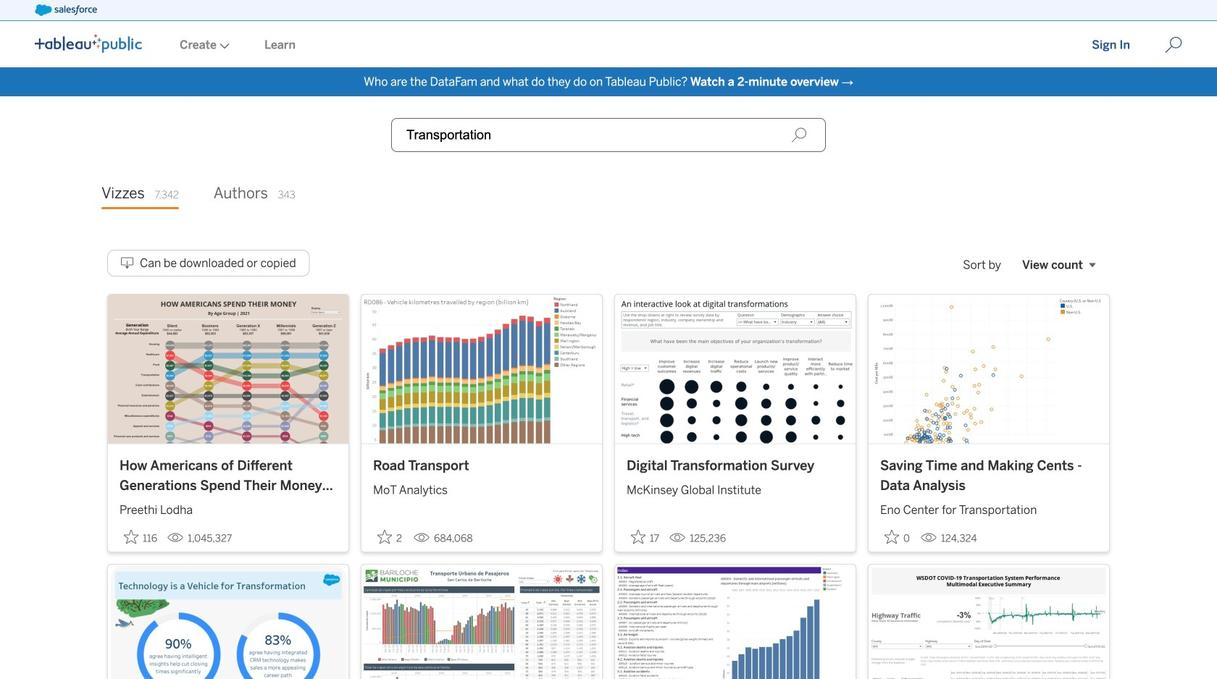 Task type: describe. For each thing, give the bounding box(es) containing it.
2 add favorite button from the left
[[373, 526, 408, 549]]

add favorite image for third add favorite button
[[631, 530, 646, 545]]

create image
[[217, 43, 230, 49]]

4 add favorite button from the left
[[881, 526, 915, 549]]

go to search image
[[1148, 36, 1200, 54]]

add favorite image for first add favorite button from the left
[[124, 530, 138, 545]]

1 add favorite button from the left
[[120, 526, 162, 549]]

Search input field
[[391, 118, 826, 152]]

logo image
[[35, 34, 142, 53]]



Task type: vqa. For each thing, say whether or not it's contained in the screenshot.
bottommost the Read
no



Task type: locate. For each thing, give the bounding box(es) containing it.
workbook thumbnail image
[[108, 295, 349, 444], [362, 295, 602, 444], [615, 295, 856, 444], [869, 295, 1110, 444], [108, 565, 349, 680], [362, 565, 602, 680], [615, 565, 856, 680], [869, 565, 1110, 680]]

add favorite image for 2nd add favorite button from the left
[[378, 530, 392, 545]]

0 horizontal spatial add favorite image
[[124, 530, 138, 545]]

1 add favorite image from the left
[[124, 530, 138, 545]]

add favorite image
[[124, 530, 138, 545], [631, 530, 646, 545]]

add favorite image
[[378, 530, 392, 545], [885, 530, 899, 545]]

1 horizontal spatial add favorite image
[[631, 530, 646, 545]]

3 add favorite button from the left
[[627, 526, 664, 549]]

1 horizontal spatial add favorite image
[[885, 530, 899, 545]]

search image
[[791, 127, 807, 143]]

Add Favorite button
[[120, 526, 162, 549], [373, 526, 408, 549], [627, 526, 664, 549], [881, 526, 915, 549]]

0 horizontal spatial add favorite image
[[378, 530, 392, 545]]

2 add favorite image from the left
[[885, 530, 899, 545]]

salesforce logo image
[[35, 4, 97, 16]]

1 add favorite image from the left
[[378, 530, 392, 545]]

2 add favorite image from the left
[[631, 530, 646, 545]]

add favorite image for first add favorite button from the right
[[885, 530, 899, 545]]



